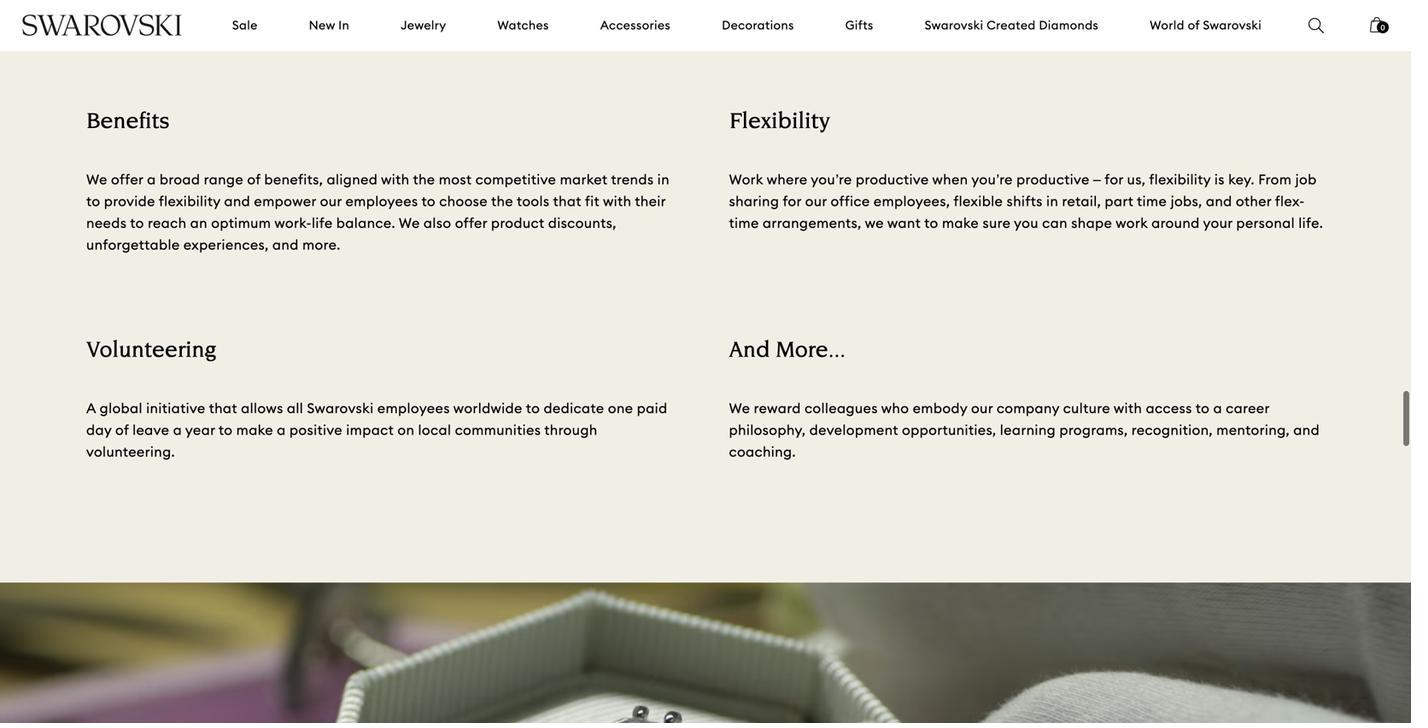 Task type: locate. For each thing, give the bounding box(es) containing it.
part
[[1105, 193, 1134, 210]]

and right mentoring,
[[1294, 422, 1320, 439]]

swarovski right the world
[[1204, 18, 1262, 33]]

decorations link
[[722, 17, 795, 34]]

1 horizontal spatial time
[[1138, 193, 1168, 210]]

global
[[100, 400, 143, 417]]

you're
[[811, 171, 853, 188], [972, 171, 1013, 188]]

0 vertical spatial in
[[658, 171, 670, 188]]

we reward colleagues who embody our company culture with access to a career philosophy, development opportunities, learning programs, recognition, mentoring, and coaching.
[[729, 400, 1320, 461]]

the left most
[[413, 171, 435, 188]]

1 horizontal spatial flexibility
[[1150, 171, 1211, 188]]

2 vertical spatial with
[[1114, 400, 1143, 417]]

1 horizontal spatial in
[[1047, 193, 1059, 210]]

and
[[729, 341, 770, 364]]

us,
[[1128, 171, 1146, 188]]

0 horizontal spatial flexibility
[[159, 193, 221, 210]]

flexibility
[[1150, 171, 1211, 188], [159, 193, 221, 210]]

work-
[[275, 215, 312, 232]]

to right "access"
[[1196, 400, 1210, 417]]

1 vertical spatial make
[[236, 422, 273, 439]]

around
[[1152, 215, 1200, 232]]

0 vertical spatial of
[[1188, 18, 1200, 33]]

0 vertical spatial employees
[[346, 193, 418, 210]]

most
[[439, 171, 472, 188]]

we for and more...
[[729, 400, 751, 417]]

of right the world
[[1188, 18, 1200, 33]]

0 horizontal spatial for
[[783, 193, 802, 210]]

all
[[287, 400, 304, 417]]

0 vertical spatial for
[[1105, 171, 1124, 188]]

work where you're productive when you're productive – for us, flexibility is key. from job sharing for our office employees, flexible shifts in retail, part time jobs, and other flex- time arrangements, we want to make sure you can shape work around your personal life.
[[729, 171, 1324, 232]]

make down flexible
[[942, 215, 979, 232]]

life.
[[1299, 215, 1324, 232]]

0 horizontal spatial time
[[729, 215, 759, 232]]

our up opportunities,
[[972, 400, 994, 417]]

colleagues
[[805, 400, 878, 417]]

of
[[1188, 18, 1200, 33], [247, 171, 261, 188], [115, 422, 129, 439]]

0 horizontal spatial our
[[320, 193, 342, 210]]

swarovski up positive
[[307, 400, 374, 417]]

0 horizontal spatial in
[[658, 171, 670, 188]]

and down 'work-'
[[273, 236, 299, 254]]

our inside "we reward colleagues who embody our company culture with access to a career philosophy, development opportunities, learning programs, recognition, mentoring, and coaching."
[[972, 400, 994, 417]]

optimum
[[211, 215, 271, 232]]

to up also
[[422, 193, 436, 210]]

0 horizontal spatial you're
[[811, 171, 853, 188]]

retail,
[[1063, 193, 1102, 210]]

opportunities,
[[903, 422, 997, 439]]

in up their
[[658, 171, 670, 188]]

swarovski left created
[[925, 18, 984, 33]]

offer down choose
[[455, 215, 488, 232]]

a
[[86, 400, 96, 417]]

1 vertical spatial for
[[783, 193, 802, 210]]

0 link
[[1371, 15, 1390, 44]]

in inside we offer a broad range of benefits, aligned with the most competitive market trends in to provide flexibility and empower our employees to choose the tools that fit with their needs to reach an optimum work-life balance. we also offer product discounts, unforgettable experiences, and more.
[[658, 171, 670, 188]]

swarovski image
[[21, 14, 183, 36]]

make
[[942, 215, 979, 232], [236, 422, 273, 439]]

time down sharing
[[729, 215, 759, 232]]

0 vertical spatial flexibility
[[1150, 171, 1211, 188]]

we inside "we reward colleagues who embody our company culture with access to a career philosophy, development opportunities, learning programs, recognition, mentoring, and coaching."
[[729, 400, 751, 417]]

that inside we offer a broad range of benefits, aligned with the most competitive market trends in to provide flexibility and empower our employees to choose the tools that fit with their needs to reach an optimum work-life balance. we also offer product discounts, unforgettable experiences, and more.
[[553, 193, 582, 210]]

flexibility up jobs,
[[1150, 171, 1211, 188]]

with inside "we reward colleagues who embody our company culture with access to a career philosophy, development opportunities, learning programs, recognition, mentoring, and coaching."
[[1114, 400, 1143, 417]]

you're up flexible
[[972, 171, 1013, 188]]

other
[[1237, 193, 1272, 210]]

1 vertical spatial in
[[1047, 193, 1059, 210]]

2 horizontal spatial of
[[1188, 18, 1200, 33]]

learning
[[1001, 422, 1056, 439]]

with right aligned
[[381, 171, 410, 188]]

0 vertical spatial offer
[[111, 171, 143, 188]]

0 horizontal spatial that
[[209, 400, 238, 417]]

can
[[1043, 215, 1068, 232]]

for right –
[[1105, 171, 1124, 188]]

1 horizontal spatial the
[[491, 193, 514, 210]]

1 vertical spatial flexibility
[[159, 193, 221, 210]]

0 horizontal spatial productive
[[856, 171, 929, 188]]

1 vertical spatial that
[[209, 400, 238, 417]]

0 horizontal spatial of
[[115, 422, 129, 439]]

of inside a global initiative that allows all swarovski employees worldwide to dedicate one paid day of leave a year to make a positive impact on local communities through volunteering.
[[115, 422, 129, 439]]

we left also
[[399, 215, 420, 232]]

you're up office
[[811, 171, 853, 188]]

life
[[312, 215, 333, 232]]

2 horizontal spatial with
[[1114, 400, 1143, 417]]

our up life
[[320, 193, 342, 210]]

new in link
[[309, 17, 350, 34]]

1 vertical spatial with
[[603, 193, 632, 210]]

employees,
[[874, 193, 951, 210]]

watches
[[498, 18, 549, 33]]

office
[[831, 193, 870, 210]]

we
[[86, 171, 107, 188], [399, 215, 420, 232], [729, 400, 751, 417]]

time down us,
[[1138, 193, 1168, 210]]

sharing
[[729, 193, 780, 210]]

discounts,
[[548, 215, 617, 232]]

1 horizontal spatial that
[[553, 193, 582, 210]]

employees
[[346, 193, 418, 210], [378, 400, 450, 417]]

0 horizontal spatial with
[[381, 171, 410, 188]]

competitive
[[476, 171, 557, 188]]

of down global
[[115, 422, 129, 439]]

1 horizontal spatial our
[[806, 193, 827, 210]]

that up year
[[209, 400, 238, 417]]

0 horizontal spatial the
[[413, 171, 435, 188]]

1 horizontal spatial make
[[942, 215, 979, 232]]

where
[[767, 171, 808, 188]]

sale
[[232, 18, 258, 33]]

broad
[[160, 171, 200, 188]]

employees up on
[[378, 400, 450, 417]]

that left fit
[[553, 193, 582, 210]]

in
[[339, 18, 350, 33]]

in inside work where you're productive when you're productive – for us, flexibility is key. from job sharing for our office employees, flexible shifts in retail, part time jobs, and other flex- time arrangements, we want to make sure you can shape work around your personal life.
[[1047, 193, 1059, 210]]

time
[[1138, 193, 1168, 210], [729, 215, 759, 232]]

0 vertical spatial with
[[381, 171, 410, 188]]

1 vertical spatial of
[[247, 171, 261, 188]]

and down is on the right top of page
[[1207, 193, 1233, 210]]

a left career
[[1214, 400, 1223, 417]]

2 vertical spatial we
[[729, 400, 751, 417]]

2 horizontal spatial our
[[972, 400, 994, 417]]

0 horizontal spatial we
[[86, 171, 107, 188]]

with right fit
[[603, 193, 632, 210]]

coaching.
[[729, 444, 796, 461]]

2 vertical spatial of
[[115, 422, 129, 439]]

we up philosophy,
[[729, 400, 751, 417]]

also
[[424, 215, 452, 232]]

1 vertical spatial employees
[[378, 400, 450, 417]]

offer up provide
[[111, 171, 143, 188]]

benefits,
[[264, 171, 323, 188]]

personal
[[1237, 215, 1296, 232]]

year
[[185, 422, 215, 439]]

make inside a global initiative that allows all swarovski employees worldwide to dedicate one paid day of leave a year to make a positive impact on local communities through volunteering.
[[236, 422, 273, 439]]

2 horizontal spatial swarovski
[[1204, 18, 1262, 33]]

search image image
[[1309, 18, 1325, 33]]

swarovski
[[925, 18, 984, 33], [1204, 18, 1262, 33], [307, 400, 374, 417]]

our up arrangements,
[[806, 193, 827, 210]]

employees up "balance."
[[346, 193, 418, 210]]

our inside we offer a broad range of benefits, aligned with the most competitive market trends in to provide flexibility and empower our employees to choose the tools that fit with their needs to reach an optimum work-life balance. we also offer product discounts, unforgettable experiences, and more.
[[320, 193, 342, 210]]

with up programs,
[[1114, 400, 1143, 417]]

volunteering.
[[86, 444, 175, 461]]

positive
[[290, 422, 343, 439]]

1 vertical spatial offer
[[455, 215, 488, 232]]

sale link
[[232, 17, 258, 34]]

to right want
[[925, 215, 939, 232]]

0 vertical spatial that
[[553, 193, 582, 210]]

swarovski inside a global initiative that allows all swarovski employees worldwide to dedicate one paid day of leave a year to make a positive impact on local communities through volunteering.
[[307, 400, 374, 417]]

world
[[1150, 18, 1185, 33]]

a down allows
[[277, 422, 286, 439]]

gifts
[[846, 18, 874, 33]]

1 horizontal spatial you're
[[972, 171, 1013, 188]]

2 horizontal spatial we
[[729, 400, 751, 417]]

0 vertical spatial make
[[942, 215, 979, 232]]

we offer a broad range of benefits, aligned with the most competitive market trends in to provide flexibility and empower our employees to choose the tools that fit with their needs to reach an optimum work-life balance. we also offer product discounts, unforgettable experiences, and more.
[[86, 171, 670, 254]]

1 horizontal spatial we
[[399, 215, 420, 232]]

in up can
[[1047, 193, 1059, 210]]

0 horizontal spatial swarovski
[[307, 400, 374, 417]]

culture
[[1064, 400, 1111, 417]]

0 horizontal spatial make
[[236, 422, 273, 439]]

the
[[413, 171, 435, 188], [491, 193, 514, 210]]

of right range
[[247, 171, 261, 188]]

development
[[810, 422, 899, 439]]

embody
[[913, 400, 968, 417]]

swarovski inside 'link'
[[1204, 18, 1262, 33]]

and inside work where you're productive when you're productive – for us, flexibility is key. from job sharing for our office employees, flexible shifts in retail, part time jobs, and other flex- time arrangements, we want to make sure you can shape work around your personal life.
[[1207, 193, 1233, 210]]

we up provide
[[86, 171, 107, 188]]

2 you're from the left
[[972, 171, 1013, 188]]

to up unforgettable
[[130, 215, 144, 232]]

make down allows
[[236, 422, 273, 439]]

1 horizontal spatial with
[[603, 193, 632, 210]]

experiences,
[[184, 236, 269, 254]]

the down competitive
[[491, 193, 514, 210]]

career
[[1227, 400, 1270, 417]]

flexible
[[954, 193, 1004, 210]]

0 vertical spatial we
[[86, 171, 107, 188]]

for down where
[[783, 193, 802, 210]]

swarovski created diamonds link
[[925, 17, 1099, 34]]

accessories link
[[601, 17, 671, 34]]

1 vertical spatial time
[[729, 215, 759, 232]]

worldwide
[[454, 400, 523, 417]]

1 horizontal spatial of
[[247, 171, 261, 188]]

productive up employees,
[[856, 171, 929, 188]]

productive up shifts
[[1017, 171, 1090, 188]]

a inside "we reward colleagues who embody our company culture with access to a career philosophy, development opportunities, learning programs, recognition, mentoring, and coaching."
[[1214, 400, 1223, 417]]

a left broad
[[147, 171, 156, 188]]

you
[[1015, 215, 1039, 232]]

access
[[1146, 400, 1193, 417]]

1 horizontal spatial productive
[[1017, 171, 1090, 188]]

flexibility up 'an'
[[159, 193, 221, 210]]

company
[[997, 400, 1060, 417]]



Task type: describe. For each thing, give the bounding box(es) containing it.
make inside work where you're productive when you're productive – for us, flexibility is key. from job sharing for our office employees, flexible shifts in retail, part time jobs, and other flex- time arrangements, we want to make sure you can shape work around your personal life.
[[942, 215, 979, 232]]

employees inside we offer a broad range of benefits, aligned with the most competitive market trends in to provide flexibility and empower our employees to choose the tools that fit with their needs to reach an optimum work-life balance. we also offer product discounts, unforgettable experiences, and more.
[[346, 193, 418, 210]]

product
[[491, 215, 545, 232]]

and inside "we reward colleagues who embody our company culture with access to a career philosophy, development opportunities, learning programs, recognition, mentoring, and coaching."
[[1294, 422, 1320, 439]]

flexibility inside work where you're productive when you're productive – for us, flexibility is key. from job sharing for our office employees, flexible shifts in retail, part time jobs, and other flex- time arrangements, we want to make sure you can shape work around your personal life.
[[1150, 171, 1211, 188]]

gifts link
[[846, 17, 874, 34]]

–
[[1094, 171, 1102, 188]]

employees inside a global initiative that allows all swarovski employees worldwide to dedicate one paid day of leave a year to make a positive impact on local communities through volunteering.
[[378, 400, 450, 417]]

with for benefits
[[381, 171, 410, 188]]

with for and more...
[[1114, 400, 1143, 417]]

1 horizontal spatial swarovski
[[925, 18, 984, 33]]

tools
[[517, 193, 550, 210]]

1 vertical spatial the
[[491, 193, 514, 210]]

1 productive from the left
[[856, 171, 929, 188]]

to inside "we reward colleagues who embody our company culture with access to a career philosophy, development opportunities, learning programs, recognition, mentoring, and coaching."
[[1196, 400, 1210, 417]]

more...
[[776, 341, 846, 364]]

1 you're from the left
[[811, 171, 853, 188]]

benefits
[[86, 112, 170, 135]]

through
[[545, 422, 598, 439]]

sure
[[983, 215, 1011, 232]]

your
[[1204, 215, 1233, 232]]

fit
[[585, 193, 600, 210]]

of inside we offer a broad range of benefits, aligned with the most competitive market trends in to provide flexibility and empower our employees to choose the tools that fit with their needs to reach an optimum work-life balance. we also offer product discounts, unforgettable experiences, and more.
[[247, 171, 261, 188]]

work
[[729, 171, 764, 188]]

flexibility
[[729, 112, 831, 135]]

allows
[[241, 400, 283, 417]]

0 horizontal spatial offer
[[111, 171, 143, 188]]

our inside work where you're productive when you're productive – for us, flexibility is key. from job sharing for our office employees, flexible shifts in retail, part time jobs, and other flex- time arrangements, we want to make sure you can shape work around your personal life.
[[806, 193, 827, 210]]

job
[[1296, 171, 1317, 188]]

to right year
[[219, 422, 233, 439]]

on
[[398, 422, 415, 439]]

needs
[[86, 215, 127, 232]]

mentoring,
[[1217, 422, 1290, 439]]

1 horizontal spatial for
[[1105, 171, 1124, 188]]

initiative
[[146, 400, 206, 417]]

a global initiative that allows all swarovski employees worldwide to dedicate one paid day of leave a year to make a positive impact on local communities through volunteering.
[[86, 400, 668, 461]]

from
[[1259, 171, 1292, 188]]

choose
[[439, 193, 488, 210]]

philosophy,
[[729, 422, 806, 439]]

jewelry link
[[401, 17, 446, 34]]

and more...
[[729, 341, 846, 364]]

range
[[204, 171, 244, 188]]

new in
[[309, 18, 350, 33]]

one
[[608, 400, 634, 417]]

we for benefits
[[86, 171, 107, 188]]

arrangements,
[[763, 215, 862, 232]]

local
[[418, 422, 452, 439]]

reward
[[754, 400, 801, 417]]

paid
[[637, 400, 668, 417]]

flexibility inside we offer a broad range of benefits, aligned with the most competitive market trends in to provide flexibility and empower our employees to choose the tools that fit with their needs to reach an optimum work-life balance. we also offer product discounts, unforgettable experiences, and more.
[[159, 193, 221, 210]]

recognition,
[[1132, 422, 1213, 439]]

communities
[[455, 422, 541, 439]]

a inside we offer a broad range of benefits, aligned with the most competitive market trends in to provide flexibility and empower our employees to choose the tools that fit with their needs to reach an optimum work-life balance. we also offer product discounts, unforgettable experiences, and more.
[[147, 171, 156, 188]]

want
[[888, 215, 921, 232]]

shape
[[1072, 215, 1113, 232]]

leave
[[133, 422, 169, 439]]

that inside a global initiative that allows all swarovski employees worldwide to dedicate one paid day of leave a year to make a positive impact on local communities through volunteering.
[[209, 400, 238, 417]]

jewelry
[[401, 18, 446, 33]]

to up needs
[[86, 193, 100, 210]]

to left dedicate
[[526, 400, 540, 417]]

an
[[190, 215, 208, 232]]

world of swarovski
[[1150, 18, 1262, 33]]

impact
[[346, 422, 394, 439]]

reach
[[148, 215, 187, 232]]

watches link
[[498, 17, 549, 34]]

provide
[[104, 193, 155, 210]]

who
[[882, 400, 910, 417]]

market
[[560, 171, 608, 188]]

flex-
[[1276, 193, 1306, 210]]

dedicate
[[544, 400, 605, 417]]

and up 'optimum'
[[224, 193, 251, 210]]

unforgettable
[[86, 236, 180, 254]]

to inside work where you're productive when you're productive – for us, flexibility is key. from job sharing for our office employees, flexible shifts in retail, part time jobs, and other flex- time arrangements, we want to make sure you can shape work around your personal life.
[[925, 215, 939, 232]]

when
[[933, 171, 969, 188]]

more.
[[302, 236, 341, 254]]

empower
[[254, 193, 317, 210]]

key.
[[1229, 171, 1255, 188]]

we
[[865, 215, 884, 232]]

0
[[1381, 23, 1386, 32]]

of inside 'link'
[[1188, 18, 1200, 33]]

programs,
[[1060, 422, 1128, 439]]

a down initiative
[[173, 422, 182, 439]]

0 vertical spatial time
[[1138, 193, 1168, 210]]

trends
[[611, 171, 654, 188]]

0 vertical spatial the
[[413, 171, 435, 188]]

day
[[86, 422, 112, 439]]

jobs,
[[1171, 193, 1203, 210]]

1 horizontal spatial offer
[[455, 215, 488, 232]]

created
[[987, 18, 1036, 33]]

1 vertical spatial we
[[399, 215, 420, 232]]

swarovski created diamonds
[[925, 18, 1099, 33]]

cart-mobile image image
[[1371, 17, 1384, 32]]

2 productive from the left
[[1017, 171, 1090, 188]]



Task type: vqa. For each thing, say whether or not it's contained in the screenshot.
the right the all
no



